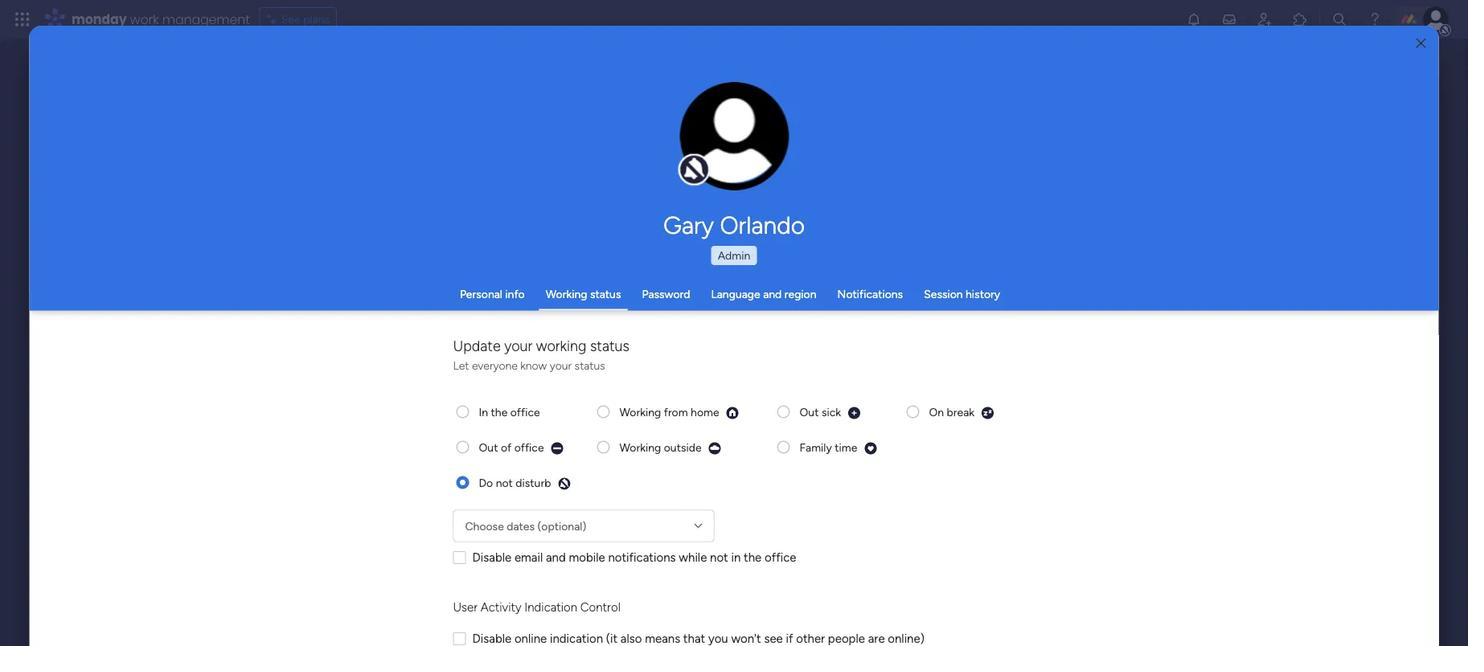 Task type: vqa. For each thing, say whether or not it's contained in the screenshot.
that
yes



Task type: describe. For each thing, give the bounding box(es) containing it.
0 horizontal spatial the
[[491, 405, 507, 419]]

indication
[[524, 600, 577, 615]]

everyone
[[472, 359, 518, 372]]

see plans button
[[260, 7, 337, 31]]

1 vertical spatial the
[[744, 550, 762, 565]]

0 vertical spatial your
[[504, 337, 532, 354]]

language
[[711, 288, 761, 301]]

see plans
[[281, 12, 330, 26]]

management
[[162, 10, 250, 28]]

office for out of office
[[514, 440, 544, 454]]

invite members image
[[1257, 11, 1273, 27]]

gary orlando
[[664, 211, 805, 240]]

disturb
[[515, 476, 551, 489]]

update your working status let everyone know your status
[[453, 337, 629, 372]]

orlando
[[720, 211, 805, 240]]

do not disturb
[[479, 476, 551, 489]]

personal info link
[[460, 288, 525, 301]]

break
[[947, 405, 975, 419]]

are
[[868, 631, 885, 646]]

(it
[[606, 631, 617, 646]]

in
[[479, 405, 488, 419]]

disable for disable online indication (it also means that you won't see if other people are online)
[[472, 631, 511, 646]]

2 vertical spatial status
[[574, 359, 605, 372]]

email
[[514, 550, 543, 565]]

home
[[691, 405, 719, 419]]

choose dates (optional)
[[465, 519, 586, 533]]

working status link
[[546, 288, 621, 301]]

plans
[[303, 12, 330, 26]]

let
[[453, 359, 469, 372]]

gary orlando button
[[513, 211, 956, 240]]

language and region
[[711, 288, 817, 301]]

(optional)
[[537, 519, 586, 533]]

working status
[[546, 288, 621, 301]]

change profile picture
[[701, 145, 769, 171]]

in the office
[[479, 405, 540, 419]]

language and region link
[[711, 288, 817, 301]]

working for working status
[[546, 288, 588, 301]]

info
[[505, 288, 525, 301]]

1 vertical spatial your
[[550, 359, 572, 372]]

family
[[800, 440, 832, 454]]

inbox image
[[1222, 11, 1238, 27]]

gary
[[664, 211, 714, 240]]

that
[[683, 631, 705, 646]]

disable for disable email and mobile notifications while not in the office
[[472, 550, 511, 565]]

select product image
[[14, 11, 31, 27]]

personal
[[460, 288, 503, 301]]

disable email and mobile notifications while not in the office
[[472, 550, 796, 565]]

preview image for family time
[[864, 442, 877, 455]]

preview image for working from home
[[726, 406, 739, 420]]

1 vertical spatial status
[[590, 337, 629, 354]]

admin
[[718, 249, 751, 263]]

update
[[453, 337, 500, 354]]

session history link
[[924, 288, 1001, 301]]

out sick
[[800, 405, 841, 419]]

password
[[642, 288, 690, 301]]

notifications image
[[1186, 11, 1203, 27]]

region
[[785, 288, 817, 301]]

help image
[[1367, 11, 1383, 27]]

1 horizontal spatial not
[[710, 550, 728, 565]]



Task type: locate. For each thing, give the bounding box(es) containing it.
and left region
[[763, 288, 782, 301]]

working outside
[[619, 440, 701, 454]]

1 vertical spatial working
[[619, 405, 661, 419]]

office right in
[[765, 550, 796, 565]]

time
[[835, 440, 857, 454]]

out left the sick
[[800, 405, 819, 419]]

session
[[924, 288, 963, 301]]

2 horizontal spatial preview image
[[981, 406, 995, 420]]

online
[[514, 631, 547, 646]]

work
[[130, 10, 159, 28]]

do
[[479, 476, 493, 489]]

working
[[536, 337, 586, 354]]

office right 'of'
[[514, 440, 544, 454]]

3 preview image from the left
[[981, 406, 995, 420]]

change
[[701, 145, 737, 158]]

preview image right "break"
[[981, 406, 995, 420]]

1 vertical spatial disable
[[472, 631, 511, 646]]

office for in the office
[[510, 405, 540, 419]]

2 preview image from the left
[[847, 406, 861, 420]]

1 horizontal spatial your
[[550, 359, 572, 372]]

in
[[731, 550, 741, 565]]

notifications link
[[838, 288, 903, 301]]

1 vertical spatial and
[[546, 550, 566, 565]]

2 vertical spatial office
[[765, 550, 796, 565]]

your down working
[[550, 359, 572, 372]]

preview image right the sick
[[847, 406, 861, 420]]

preview image for on break
[[981, 406, 995, 420]]

on
[[929, 405, 944, 419]]

0 horizontal spatial your
[[504, 337, 532, 354]]

out for out of office
[[479, 440, 498, 454]]

2 disable from the top
[[472, 631, 511, 646]]

out left 'of'
[[479, 440, 498, 454]]

activity
[[480, 600, 521, 615]]

and
[[763, 288, 782, 301], [546, 550, 566, 565]]

mobile
[[569, 550, 605, 565]]

dates
[[507, 519, 535, 533]]

preview image
[[726, 406, 739, 420], [847, 406, 861, 420], [981, 406, 995, 420]]

0 vertical spatial working
[[546, 288, 588, 301]]

0 vertical spatial not
[[496, 476, 513, 489]]

preview image for out of office
[[550, 442, 564, 455]]

from
[[664, 405, 688, 419]]

out of office
[[479, 440, 544, 454]]

the right in on the left of page
[[491, 405, 507, 419]]

preview image up disturb on the bottom of page
[[550, 442, 564, 455]]

user
[[453, 600, 477, 615]]

the right in
[[744, 550, 762, 565]]

office
[[510, 405, 540, 419], [514, 440, 544, 454], [765, 550, 796, 565]]

won't
[[731, 631, 761, 646]]

preview image for do not disturb
[[557, 477, 571, 491]]

profile
[[739, 145, 769, 158]]

password link
[[642, 288, 690, 301]]

1 vertical spatial out
[[479, 440, 498, 454]]

know
[[520, 359, 547, 372]]

sick
[[822, 405, 841, 419]]

other
[[796, 631, 825, 646]]

0 vertical spatial the
[[491, 405, 507, 419]]

preview image right disturb on the bottom of page
[[557, 477, 571, 491]]

preview image for out sick
[[847, 406, 861, 420]]

1 horizontal spatial out
[[800, 405, 819, 419]]

preview image right home
[[726, 406, 739, 420]]

status right working
[[590, 337, 629, 354]]

1 horizontal spatial and
[[763, 288, 782, 301]]

0 horizontal spatial preview image
[[726, 406, 739, 420]]

gary orlando image
[[1424, 6, 1449, 32]]

working from home
[[619, 405, 719, 419]]

0 vertical spatial disable
[[472, 550, 511, 565]]

monday
[[72, 10, 127, 28]]

online)
[[888, 631, 925, 646]]

see
[[281, 12, 301, 26]]

disable down activity
[[472, 631, 511, 646]]

0 vertical spatial and
[[763, 288, 782, 301]]

status down working
[[574, 359, 605, 372]]

see
[[764, 631, 783, 646]]

the
[[491, 405, 507, 419], [744, 550, 762, 565]]

people
[[828, 631, 865, 646]]

out for out sick
[[800, 405, 819, 419]]

session history
[[924, 288, 1001, 301]]

1 vertical spatial office
[[514, 440, 544, 454]]

picture
[[718, 158, 751, 171]]

family time
[[800, 440, 857, 454]]

outside
[[664, 440, 701, 454]]

search everything image
[[1332, 11, 1348, 27]]

also
[[620, 631, 642, 646]]

0 horizontal spatial and
[[546, 550, 566, 565]]

0 horizontal spatial not
[[496, 476, 513, 489]]

notifications
[[838, 288, 903, 301]]

status left 'password'
[[590, 288, 621, 301]]

while
[[679, 550, 707, 565]]

control
[[580, 600, 620, 615]]

disable online indication (it also means that you won't see if other people are online)
[[472, 631, 925, 646]]

choose
[[465, 519, 504, 533]]

if
[[786, 631, 793, 646]]

out
[[800, 405, 819, 419], [479, 440, 498, 454]]

on break
[[929, 405, 975, 419]]

not right "do"
[[496, 476, 513, 489]]

disable
[[472, 550, 511, 565], [472, 631, 511, 646]]

office up out of office
[[510, 405, 540, 419]]

0 horizontal spatial out
[[479, 440, 498, 454]]

0 vertical spatial status
[[590, 288, 621, 301]]

preview image
[[550, 442, 564, 455], [708, 442, 722, 455], [864, 442, 877, 455], [557, 477, 571, 491]]

0 vertical spatial office
[[510, 405, 540, 419]]

status
[[590, 288, 621, 301], [590, 337, 629, 354], [574, 359, 605, 372]]

personal info
[[460, 288, 525, 301]]

preview image right time
[[864, 442, 877, 455]]

monday work management
[[72, 10, 250, 28]]

1 horizontal spatial preview image
[[847, 406, 861, 420]]

preview image right outside
[[708, 442, 722, 455]]

notifications
[[608, 550, 676, 565]]

working for working outside
[[619, 440, 661, 454]]

not left in
[[710, 550, 728, 565]]

0 vertical spatial out
[[800, 405, 819, 419]]

gary orlando dialog
[[29, 26, 1439, 647]]

not
[[496, 476, 513, 489], [710, 550, 728, 565]]

1 horizontal spatial the
[[744, 550, 762, 565]]

working right 'info'
[[546, 288, 588, 301]]

working for working from home
[[619, 405, 661, 419]]

1 preview image from the left
[[726, 406, 739, 420]]

means
[[645, 631, 680, 646]]

close image
[[1417, 38, 1427, 49]]

1 vertical spatial not
[[710, 550, 728, 565]]

working
[[546, 288, 588, 301], [619, 405, 661, 419], [619, 440, 661, 454]]

working left from
[[619, 405, 661, 419]]

your up know
[[504, 337, 532, 354]]

of
[[501, 440, 511, 454]]

indication
[[550, 631, 603, 646]]

change profile picture button
[[680, 82, 789, 191]]

2 vertical spatial working
[[619, 440, 661, 454]]

disable down the choose in the bottom left of the page
[[472, 550, 511, 565]]

you
[[708, 631, 728, 646]]

preview image for working outside
[[708, 442, 722, 455]]

apps image
[[1293, 11, 1309, 27]]

1 disable from the top
[[472, 550, 511, 565]]

and right email
[[546, 550, 566, 565]]

working left outside
[[619, 440, 661, 454]]

your
[[504, 337, 532, 354], [550, 359, 572, 372]]

history
[[966, 288, 1001, 301]]

user activity indication control
[[453, 600, 620, 615]]



